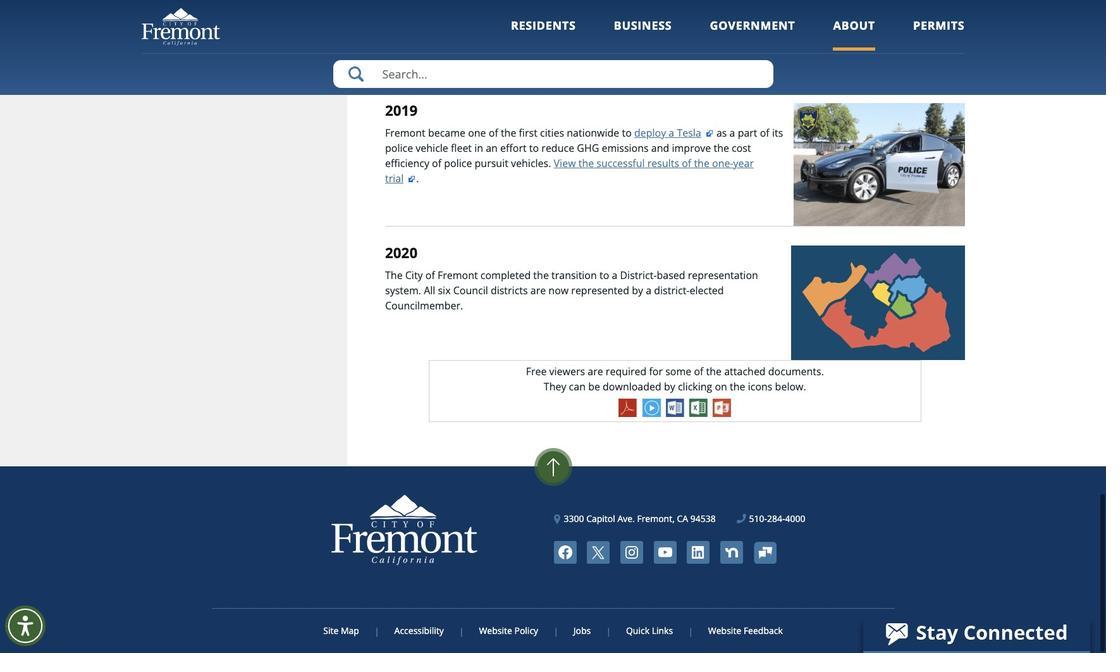Task type: describe. For each thing, give the bounding box(es) containing it.
residents link
[[511, 18, 576, 50]]

all
[[424, 283, 436, 297]]

3300 capitol ave. fremont, ca 94538
[[564, 513, 716, 525]]

fremont became one of the first cities nationwide to deploy a tesla
[[385, 126, 702, 140]]

accessibility link
[[378, 625, 461, 637]]

attached
[[725, 365, 766, 379]]

ghg
[[577, 141, 599, 155]]

effort
[[501, 141, 527, 155]]

the up effort
[[501, 126, 517, 140]]

the city of fremont completed the transition to a district-based representation system. all six council districts are now represented by a district-elected councilmember.
[[385, 268, 759, 312]]

completed
[[481, 268, 531, 282]]

quick links
[[626, 625, 673, 637]]

to inside as a part of its police vehicle fleet in an effort to reduce ghg emissions and improve the cost efficiency of police pursuit vehicles.
[[530, 141, 539, 155]]

results
[[648, 156, 680, 170]]

footer yt icon image
[[654, 541, 677, 564]]

fremont inside the city of fremont completed the transition to a district-based representation system. all six council districts are now represented by a district-elected councilmember.
[[438, 268, 478, 282]]

icons
[[748, 380, 773, 394]]

download powerpoint viewer image
[[713, 399, 732, 417]]

clicking
[[678, 380, 713, 394]]

0 vertical spatial to
[[622, 126, 632, 140]]

view the successful results of the one-year trial link
[[385, 156, 754, 185]]

deploy a tesla link
[[635, 126, 714, 140]]

website for website feedback
[[709, 625, 742, 637]]

cities
[[540, 126, 565, 140]]

successful
[[597, 156, 645, 170]]

vehicle
[[416, 141, 449, 155]]

district-
[[654, 283, 690, 297]]

required
[[606, 365, 647, 379]]

as a part of its police vehicle fleet in an effort to reduce ghg emissions and improve the cost efficiency of police pursuit vehicles.
[[385, 126, 784, 170]]

footer fb icon image
[[554, 541, 577, 564]]

free
[[526, 365, 547, 379]]

510-
[[750, 513, 768, 525]]

districts
[[491, 283, 528, 297]]

ca
[[677, 513, 689, 525]]

as
[[717, 126, 727, 140]]

by inside the city of fremont completed the transition to a district-based representation system. all six council districts are now represented by a district-elected councilmember.
[[632, 283, 644, 297]]

website policy
[[479, 625, 539, 637]]

tesla
[[677, 126, 702, 140]]

improve
[[672, 141, 711, 155]]

of up 'an'
[[489, 126, 499, 140]]

a up represented
[[612, 268, 618, 282]]

quick links link
[[610, 625, 690, 637]]

residents
[[511, 18, 576, 33]]

3300
[[564, 513, 584, 525]]

of left its
[[760, 126, 770, 140]]

efficiency
[[385, 156, 430, 170]]

footer nd icon image
[[721, 541, 743, 564]]

the
[[385, 268, 403, 282]]

for
[[650, 365, 663, 379]]

some
[[666, 365, 692, 379]]

represented
[[572, 283, 630, 297]]

government link
[[710, 18, 796, 50]]

documents.
[[769, 365, 824, 379]]

one
[[468, 126, 486, 140]]

quick
[[626, 625, 650, 637]]

the inside as a part of its police vehicle fleet in an effort to reduce ghg emissions and improve the cost efficiency of police pursuit vehicles.
[[714, 141, 730, 155]]

footer my icon image
[[754, 541, 777, 564]]

permits link
[[914, 18, 965, 50]]

trial
[[385, 171, 404, 185]]

government
[[710, 18, 796, 33]]

the down improve
[[694, 156, 710, 170]]

and
[[652, 141, 670, 155]]

4000
[[786, 513, 806, 525]]

website policy link
[[463, 625, 555, 637]]

free viewers are required for some of the attached documents. they can be downloaded by clicking on the icons below.
[[526, 365, 824, 394]]

on
[[715, 380, 728, 394]]

ave.
[[618, 513, 635, 525]]

reduce
[[542, 141, 575, 155]]

the up on
[[707, 365, 722, 379]]

view
[[554, 156, 576, 170]]

of inside view the successful results of the one-year trial
[[682, 156, 692, 170]]

policy
[[515, 625, 539, 637]]

district-
[[620, 268, 657, 282]]

council
[[454, 283, 488, 297]]

became
[[428, 126, 466, 140]]

year
[[734, 156, 754, 170]]

now
[[549, 283, 569, 297]]

1 horizontal spatial police
[[444, 156, 472, 170]]

footer ig icon image
[[621, 541, 644, 564]]

feedback
[[744, 625, 783, 637]]

emissions
[[602, 141, 649, 155]]

the right on
[[730, 380, 746, 394]]

bikes for hire, bike lane on city street image
[[839, 0, 965, 84]]

fleet
[[451, 141, 472, 155]]

website feedback
[[709, 625, 783, 637]]

jobs link
[[557, 625, 608, 637]]

3300 capitol ave. fremont, ca 94538 link
[[555, 512, 716, 525]]

are inside free viewers are required for some of the attached documents. they can be downloaded by clicking on the icons below.
[[588, 365, 604, 379]]

.
[[417, 171, 419, 185]]

representation
[[688, 268, 759, 282]]



Task type: vqa. For each thing, say whether or not it's contained in the screenshot.
footer yt icon
yes



Task type: locate. For each thing, give the bounding box(es) containing it.
of
[[489, 126, 499, 140], [760, 126, 770, 140], [432, 156, 442, 170], [682, 156, 692, 170], [426, 268, 435, 282], [694, 365, 704, 379]]

first
[[519, 126, 538, 140]]

website
[[479, 625, 512, 637], [709, 625, 742, 637]]

view the successful results of the one-year trial
[[385, 156, 754, 185]]

1 website from the left
[[479, 625, 512, 637]]

councilmember.
[[385, 298, 463, 312]]

284-
[[768, 513, 786, 525]]

capitol
[[587, 513, 616, 525]]

1 horizontal spatial are
[[588, 365, 604, 379]]

website for website policy
[[479, 625, 512, 637]]

business link
[[614, 18, 672, 50]]

2019
[[385, 101, 418, 120]]

about
[[834, 18, 876, 33]]

1 horizontal spatial by
[[664, 380, 676, 394]]

are up be
[[588, 365, 604, 379]]

site map link
[[323, 625, 376, 637]]

elected
[[690, 283, 724, 297]]

they
[[544, 380, 567, 394]]

2 vertical spatial to
[[600, 268, 610, 282]]

0 horizontal spatial police
[[385, 141, 413, 155]]

2020
[[385, 243, 418, 263]]

a down district-
[[646, 283, 652, 297]]

Search text field
[[333, 60, 774, 88]]

vehicles.
[[511, 156, 551, 170]]

website left policy
[[479, 625, 512, 637]]

accessibility
[[395, 625, 444, 637]]

1 vertical spatial police
[[444, 156, 472, 170]]

nationwide
[[567, 126, 620, 140]]

fremont,
[[638, 513, 675, 525]]

fremont
[[385, 126, 426, 140], [438, 268, 478, 282]]

website feedback link
[[692, 625, 783, 637]]

stay connected image
[[864, 616, 1090, 651]]

website left feedback
[[709, 625, 742, 637]]

0 horizontal spatial to
[[530, 141, 539, 155]]

fremont districts map image
[[791, 245, 965, 360]]

download windows media player image
[[643, 399, 661, 417]]

permits
[[914, 18, 965, 33]]

transition
[[552, 268, 597, 282]]

by
[[632, 283, 644, 297], [664, 380, 676, 394]]

to up vehicles. at top left
[[530, 141, 539, 155]]

a inside as a part of its police vehicle fleet in an effort to reduce ghg emissions and improve the cost efficiency of police pursuit vehicles.
[[730, 126, 736, 140]]

0 vertical spatial are
[[531, 283, 546, 297]]

cost
[[732, 141, 752, 155]]

0 horizontal spatial fremont
[[385, 126, 426, 140]]

0 horizontal spatial website
[[479, 625, 512, 637]]

1 vertical spatial fremont
[[438, 268, 478, 282]]

site
[[323, 625, 339, 637]]

of inside free viewers are required for some of the attached documents. they can be downloaded by clicking on the icons below.
[[694, 365, 704, 379]]

city
[[405, 268, 423, 282]]

its
[[773, 126, 784, 140]]

by down district-
[[632, 283, 644, 297]]

of up all
[[426, 268, 435, 282]]

by down some
[[664, 380, 676, 394]]

based
[[657, 268, 686, 282]]

an
[[486, 141, 498, 155]]

to
[[622, 126, 632, 140], [530, 141, 539, 155], [600, 268, 610, 282]]

by inside free viewers are required for some of the attached documents. they can be downloaded by clicking on the icons below.
[[664, 380, 676, 394]]

to up represented
[[600, 268, 610, 282]]

can
[[569, 380, 586, 394]]

a
[[669, 126, 675, 140], [730, 126, 736, 140], [612, 268, 618, 282], [646, 283, 652, 297]]

fremont police tesla patrol vehicle image
[[794, 103, 965, 226]]

of up clicking
[[694, 365, 704, 379]]

fremont down the 2019
[[385, 126, 426, 140]]

1 vertical spatial are
[[588, 365, 604, 379]]

deploy
[[635, 126, 666, 140]]

downloaded
[[603, 380, 662, 394]]

0 vertical spatial fremont
[[385, 126, 426, 140]]

1 vertical spatial to
[[530, 141, 539, 155]]

2 horizontal spatial to
[[622, 126, 632, 140]]

be
[[589, 380, 600, 394]]

94538
[[691, 513, 716, 525]]

footer tw icon image
[[587, 541, 610, 564]]

1 horizontal spatial website
[[709, 625, 742, 637]]

510-284-4000
[[750, 513, 806, 525]]

police
[[385, 141, 413, 155], [444, 156, 472, 170]]

one-
[[713, 156, 734, 170]]

pursuit
[[475, 156, 509, 170]]

of down improve
[[682, 156, 692, 170]]

2 website from the left
[[709, 625, 742, 637]]

fremont up council
[[438, 268, 478, 282]]

download acrobat reader image
[[619, 399, 638, 417]]

footer li icon image
[[687, 541, 710, 564]]

0 horizontal spatial by
[[632, 283, 644, 297]]

are
[[531, 283, 546, 297], [588, 365, 604, 379]]

a left tesla
[[669, 126, 675, 140]]

the down as
[[714, 141, 730, 155]]

download word viewer image
[[666, 399, 685, 417]]

map
[[341, 625, 359, 637]]

of inside the city of fremont completed the transition to a district-based representation system. all six council districts are now represented by a district-elected councilmember.
[[426, 268, 435, 282]]

1 horizontal spatial fremont
[[438, 268, 478, 282]]

the
[[501, 126, 517, 140], [714, 141, 730, 155], [579, 156, 594, 170], [694, 156, 710, 170], [534, 268, 549, 282], [707, 365, 722, 379], [730, 380, 746, 394]]

viewers
[[550, 365, 585, 379]]

links
[[652, 625, 673, 637]]

0 vertical spatial by
[[632, 283, 644, 297]]

0 horizontal spatial are
[[531, 283, 546, 297]]

a right as
[[730, 126, 736, 140]]

are left now
[[531, 283, 546, 297]]

system.
[[385, 283, 421, 297]]

jobs
[[574, 625, 591, 637]]

site map
[[323, 625, 359, 637]]

in
[[475, 141, 484, 155]]

download excel viewer image
[[690, 399, 708, 417]]

business
[[614, 18, 672, 33]]

police up 'efficiency'
[[385, 141, 413, 155]]

below.
[[776, 380, 807, 394]]

police down fleet
[[444, 156, 472, 170]]

to up the emissions
[[622, 126, 632, 140]]

0 vertical spatial police
[[385, 141, 413, 155]]

six
[[438, 283, 451, 297]]

about link
[[834, 18, 876, 50]]

to inside the city of fremont completed the transition to a district-based representation system. all six council districts are now represented by a district-elected councilmember.
[[600, 268, 610, 282]]

510-284-4000 link
[[738, 512, 806, 525]]

the down ghg on the top right of page
[[579, 156, 594, 170]]

the up now
[[534, 268, 549, 282]]

the inside the city of fremont completed the transition to a district-based representation system. all six council districts are now represented by a district-elected councilmember.
[[534, 268, 549, 282]]

of down vehicle
[[432, 156, 442, 170]]

1 horizontal spatial to
[[600, 268, 610, 282]]

are inside the city of fremont completed the transition to a district-based representation system. all six council districts are now represented by a district-elected councilmember.
[[531, 283, 546, 297]]

1 vertical spatial by
[[664, 380, 676, 394]]



